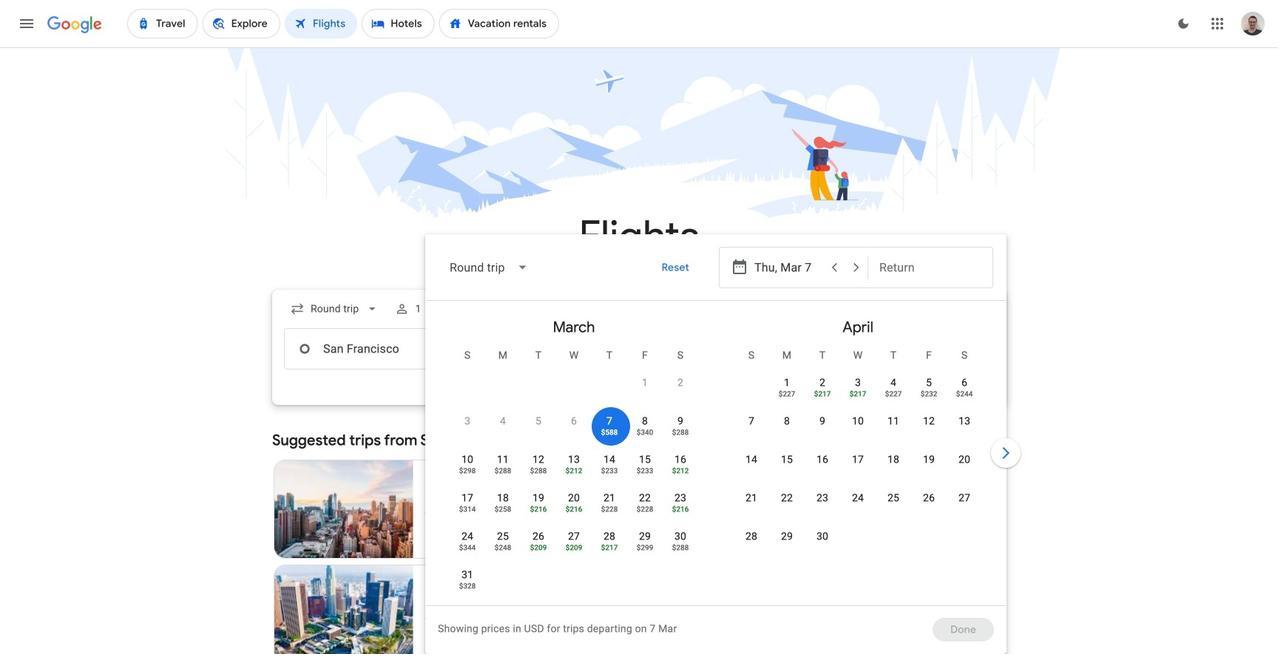 Task type: describe. For each thing, give the bounding box(es) containing it.
friday, march 22, 2024 element
[[639, 491, 651, 506]]

 image inside suggested trips from san francisco region
[[476, 502, 478, 517]]

, 216 us dollars element for the 'saturday, march 23, 2024' element
[[672, 506, 689, 513]]

monday, march 4, 2024 element
[[500, 414, 506, 429]]

monday, april 22, 2024 element
[[781, 491, 793, 506]]

sunday, april 21, 2024 element
[[746, 491, 758, 506]]

sunday, march 10, 2024 element
[[462, 453, 474, 468]]

monday, march 25, 2024 element
[[497, 530, 509, 545]]

row down the wednesday, march 20, 2024 element
[[450, 523, 698, 565]]

tuesday, april 2, 2024 element
[[820, 376, 826, 391]]

wednesday, march 27, 2024 element
[[568, 530, 580, 545]]

monday, april 15, 2024 element
[[781, 453, 793, 468]]

thursday, april 25, 2024 element
[[888, 491, 900, 506]]

thursday, march 14, 2024 element
[[604, 453, 616, 468]]

Where from? text field
[[284, 328, 493, 370]]

suggested trips from san francisco region
[[272, 423, 1006, 655]]

row up the wednesday, april 17, 2024 element
[[734, 408, 983, 450]]

tuesday, march 5, 2024 element
[[536, 414, 542, 429]]

, 216 us dollars element for tuesday, march 19, 2024 element
[[530, 506, 547, 513]]

, 212 us dollars element for saturday, march 16, 2024 'element'
[[672, 468, 689, 475]]

sunday, march 24, 2024 element
[[462, 530, 474, 545]]

row up friday, march 8, 2024 element
[[627, 363, 698, 411]]

, 217 us dollars element for wednesday, april 3, 2024 "element"
[[850, 391, 867, 398]]

explore destinations image
[[977, 470, 995, 488]]

row up wednesday, april 10, 2024 element
[[769, 363, 983, 411]]

, 209 us dollars element for wednesday, march 27, 2024 element
[[566, 545, 583, 552]]

tuesday, april 16, 2024 element
[[817, 453, 829, 468]]

tuesday, april 30, 2024 element
[[817, 530, 829, 545]]

saturday, march 2, 2024 element
[[678, 376, 684, 391]]

, 233 us dollars element for 'thursday, march 14, 2024' element
[[601, 468, 618, 475]]

, 288 us dollars element for monday, march 11, 2024 element
[[495, 468, 512, 475]]

wednesday, march 20, 2024 element
[[568, 491, 580, 506]]

, 216 us dollars element for the wednesday, march 20, 2024 element
[[566, 506, 583, 513]]

187 US dollars text field
[[588, 536, 610, 550]]

thursday, april 11, 2024 element
[[888, 414, 900, 429]]

saturday, march 16, 2024 element
[[675, 453, 687, 468]]

sunday, march 3, 2024 element
[[465, 414, 471, 429]]

row up wednesday, march 13, 2024 element
[[450, 408, 698, 450]]

monday, march 11, 2024 element
[[497, 453, 509, 468]]

wednesday, march 13, 2024 element
[[568, 453, 580, 468]]

thursday, march 7, 2024, departure date. element
[[607, 414, 613, 429]]

saturday, march 9, 2024 element
[[678, 414, 684, 429]]

tuesday, april 9, 2024 element
[[820, 414, 826, 429]]

monday, april 1, 2024 element
[[784, 376, 790, 391]]

, 298 us dollars element
[[459, 468, 476, 475]]

, 212 us dollars element for wednesday, march 13, 2024 element
[[566, 468, 583, 475]]

Flight search field
[[260, 235, 1024, 655]]

monday, march 18, 2024 element
[[497, 491, 509, 506]]

, 340 us dollars element
[[637, 429, 654, 437]]



Task type: locate. For each thing, give the bounding box(es) containing it.
row
[[627, 363, 698, 411], [769, 363, 983, 411], [450, 408, 698, 450], [734, 408, 983, 450], [450, 446, 698, 488], [734, 446, 983, 488], [450, 485, 698, 527], [734, 485, 983, 527], [450, 523, 698, 565], [734, 523, 840, 565]]

, 288 us dollars element for 'saturday, march 30, 2024' 'element'
[[672, 545, 689, 552]]

row up wednesday, april 24, 2024 element
[[734, 446, 983, 488]]

thursday, march 21, 2024 element
[[604, 491, 616, 506]]

tuesday, april 23, 2024 element
[[817, 491, 829, 506]]

monday, april 8, 2024 element
[[784, 414, 790, 429]]

, 288 us dollars element for tuesday, march 12, 2024 element
[[530, 468, 547, 475]]

friday, march 1, 2024 element
[[642, 376, 648, 391]]

1 return text field from the top
[[880, 248, 982, 288]]

, 258 us dollars element
[[495, 506, 512, 513]]

, 314 us dollars element
[[459, 506, 476, 513]]

, 228 us dollars element up friday, march 29, 2024 'element'
[[637, 506, 654, 513]]

, 216 us dollars element
[[530, 506, 547, 513], [566, 506, 583, 513], [672, 506, 689, 513]]

thursday, march 28, 2024 element
[[604, 530, 616, 545]]

2 , 212 us dollars element from the left
[[672, 468, 689, 475]]

2 horizontal spatial , 217 us dollars element
[[850, 391, 867, 398]]

friday, march 15, 2024 element
[[639, 453, 651, 468]]

, 288 us dollars element up saturday, march 16, 2024 'element'
[[672, 429, 689, 437]]

sunday, april 7, 2024 element
[[749, 414, 755, 429]]

, 212 us dollars element up the wednesday, march 20, 2024 element
[[566, 468, 583, 475]]

, 217 us dollars element for tuesday, april 2, 2024 element
[[814, 391, 831, 398]]

, 227 us dollars element up thursday, april 11, 2024 element
[[885, 391, 902, 398]]

, 216 us dollars element up tuesday, march 26, 2024 element
[[530, 506, 547, 513]]

0 horizontal spatial , 228 us dollars element
[[601, 506, 618, 513]]

grid
[[432, 307, 1000, 615]]

1 , 216 us dollars element from the left
[[530, 506, 547, 513]]

0 horizontal spatial , 227 us dollars element
[[779, 391, 796, 398]]

1 , 233 us dollars element from the left
[[601, 468, 618, 475]]

, 228 us dollars element up the thursday, march 28, 2024 element
[[601, 506, 618, 513]]

, 209 us dollars element for tuesday, march 26, 2024 element
[[530, 545, 547, 552]]

tuesday, march 19, 2024 element
[[533, 491, 545, 506]]

cell
[[911, 371, 947, 406], [947, 371, 983, 406], [911, 409, 947, 445], [947, 409, 983, 445], [911, 448, 947, 483], [947, 448, 983, 483], [911, 486, 947, 522], [947, 486, 983, 522]]

wednesday, march 6, 2024 element
[[571, 414, 577, 429]]

2 horizontal spatial , 216 us dollars element
[[672, 506, 689, 513]]

1 vertical spatial departure text field
[[755, 329, 857, 369]]

2 , 216 us dollars element from the left
[[566, 506, 583, 513]]

0 horizontal spatial , 209 us dollars element
[[530, 545, 547, 552]]

, 217 us dollars element for the thursday, march 28, 2024 element
[[601, 545, 618, 552]]

wednesday, april 17, 2024 element
[[852, 453, 864, 468]]

1 vertical spatial return text field
[[880, 329, 982, 369]]

, 233 us dollars element for the friday, march 15, 2024 element at the bottom
[[637, 468, 654, 475]]

, 212 us dollars element
[[566, 468, 583, 475], [672, 468, 689, 475]]

friday, march 29, 2024 element
[[639, 530, 651, 545]]

sunday, april 28, 2024 element
[[746, 530, 758, 545]]

wednesday, april 3, 2024 element
[[855, 376, 861, 391]]

, 288 us dollars element up tuesday, march 19, 2024 element
[[530, 468, 547, 475]]

, 227 us dollars element for thursday, april 4, 2024 element
[[885, 391, 902, 398]]

0 horizontal spatial , 233 us dollars element
[[601, 468, 618, 475]]

row up wednesday, march 27, 2024 element
[[450, 485, 698, 527]]

, 344 us dollars element
[[459, 545, 476, 552]]

tuesday, march 26, 2024 element
[[533, 530, 545, 545]]

friday, march 8, 2024 element
[[642, 414, 648, 429]]

grid inside flight search box
[[432, 307, 1000, 615]]

0 vertical spatial departure text field
[[755, 248, 823, 288]]

wednesday, april 10, 2024 element
[[852, 414, 864, 429]]

None field
[[438, 250, 541, 286], [284, 296, 386, 323], [438, 250, 541, 286], [284, 296, 386, 323]]

, 288 us dollars element
[[672, 429, 689, 437], [495, 468, 512, 475], [530, 468, 547, 475], [672, 545, 689, 552]]

thursday, april 4, 2024 element
[[891, 376, 897, 391]]

swap origin and destination. image
[[487, 340, 505, 358]]

Departure text field
[[755, 248, 823, 288], [755, 329, 857, 369]]

, 228 us dollars element for friday, march 22, 2024 element
[[637, 506, 654, 513]]

1 , 228 us dollars element from the left
[[601, 506, 618, 513]]

1 row group from the left
[[432, 307, 716, 604]]

row group
[[432, 307, 716, 604], [716, 307, 1000, 600]]

, 212 us dollars element up the 'saturday, march 23, 2024' element
[[672, 468, 689, 475]]

, 233 us dollars element
[[601, 468, 618, 475], [637, 468, 654, 475]]

, 217 us dollars element up wednesday, april 10, 2024 element
[[850, 391, 867, 398]]

1 horizontal spatial , 216 us dollars element
[[566, 506, 583, 513]]

, 209 us dollars element
[[530, 545, 547, 552], [566, 545, 583, 552]]

2 departure text field from the top
[[755, 329, 857, 369]]

sunday, april 14, 2024 element
[[746, 453, 758, 468]]

2 , 228 us dollars element from the left
[[637, 506, 654, 513]]

, 227 us dollars element up monday, april 8, 2024 element
[[779, 391, 796, 398]]

thursday, april 18, 2024 element
[[888, 453, 900, 468]]

, 228 us dollars element
[[601, 506, 618, 513], [637, 506, 654, 513]]

sunday, march 17, 2024 element
[[462, 491, 474, 506]]

, 227 us dollars element
[[779, 391, 796, 398], [885, 391, 902, 398]]

, 233 us dollars element up friday, march 22, 2024 element
[[637, 468, 654, 475]]

main menu image
[[18, 15, 36, 33]]

3 , 216 us dollars element from the left
[[672, 506, 689, 513]]

, 288 us dollars element for saturday, march 9, 2024 element
[[672, 429, 689, 437]]

, 217 us dollars element up tuesday, april 9, 2024 element
[[814, 391, 831, 398]]

, 233 us dollars element up "thursday, march 21, 2024" element
[[601, 468, 618, 475]]

1 horizontal spatial , 209 us dollars element
[[566, 545, 583, 552]]

2 return text field from the top
[[880, 329, 982, 369]]

tuesday, march 12, 2024 element
[[533, 453, 545, 468]]

wednesday, april 24, 2024 element
[[852, 491, 864, 506]]

1 , 227 us dollars element from the left
[[779, 391, 796, 398]]

row down monday, april 22, 2024 "element" on the bottom
[[734, 523, 840, 565]]

1 departure text field from the top
[[755, 248, 823, 288]]

0 vertical spatial return text field
[[880, 248, 982, 288]]

monday, april 29, 2024 element
[[781, 530, 793, 545]]

, 328 us dollars element
[[459, 583, 476, 590]]

1 horizontal spatial , 228 us dollars element
[[637, 506, 654, 513]]

, 217 us dollars element
[[814, 391, 831, 398], [850, 391, 867, 398], [601, 545, 618, 552]]

1 horizontal spatial , 212 us dollars element
[[672, 468, 689, 475]]

1 , 209 us dollars element from the left
[[530, 545, 547, 552]]

2 , 209 us dollars element from the left
[[566, 545, 583, 552]]

, 588 us dollars element
[[601, 429, 618, 437]]

, 288 us dollars element up monday, march 18, 2024 element
[[495, 468, 512, 475]]

1 horizontal spatial , 217 us dollars element
[[814, 391, 831, 398]]

row down the wednesday, april 17, 2024 element
[[734, 485, 983, 527]]

1 horizontal spatial , 233 us dollars element
[[637, 468, 654, 475]]

saturday, march 23, 2024 element
[[675, 491, 687, 506]]

, 288 us dollars element right , 299 us dollars element
[[672, 545, 689, 552]]

2 , 227 us dollars element from the left
[[885, 391, 902, 398]]

0 horizontal spatial , 216 us dollars element
[[530, 506, 547, 513]]

, 217 us dollars element left , 299 us dollars element
[[601, 545, 618, 552]]

, 299 us dollars element
[[637, 545, 654, 552]]

, 227 us dollars element for monday, april 1, 2024 'element'
[[779, 391, 796, 398]]

, 209 us dollars element left 187 us dollars text field in the left bottom of the page
[[566, 545, 583, 552]]

Return text field
[[880, 248, 982, 288], [880, 329, 982, 369]]

0 horizontal spatial , 217 us dollars element
[[601, 545, 618, 552]]

 image
[[476, 502, 478, 517]]

1 horizontal spatial , 227 us dollars element
[[885, 391, 902, 398]]

saturday, march 30, 2024 element
[[675, 530, 687, 545]]

, 228 us dollars element for "thursday, march 21, 2024" element
[[601, 506, 618, 513]]

, 216 us dollars element up 'saturday, march 30, 2024' 'element'
[[672, 506, 689, 513]]

2 , 233 us dollars element from the left
[[637, 468, 654, 475]]

row up the wednesday, march 20, 2024 element
[[450, 446, 698, 488]]

1 , 212 us dollars element from the left
[[566, 468, 583, 475]]

, 209 us dollars element right , 248 us dollars element on the bottom
[[530, 545, 547, 552]]

change appearance image
[[1166, 6, 1201, 41]]

2 row group from the left
[[716, 307, 1000, 600]]

, 248 us dollars element
[[495, 545, 512, 552]]

0 horizontal spatial , 212 us dollars element
[[566, 468, 583, 475]]

sunday, march 31, 2024 element
[[462, 568, 474, 583]]

, 216 us dollars element up wednesday, march 27, 2024 element
[[566, 506, 583, 513]]



Task type: vqa. For each thing, say whether or not it's contained in the screenshot.
Tourist attraction
no



